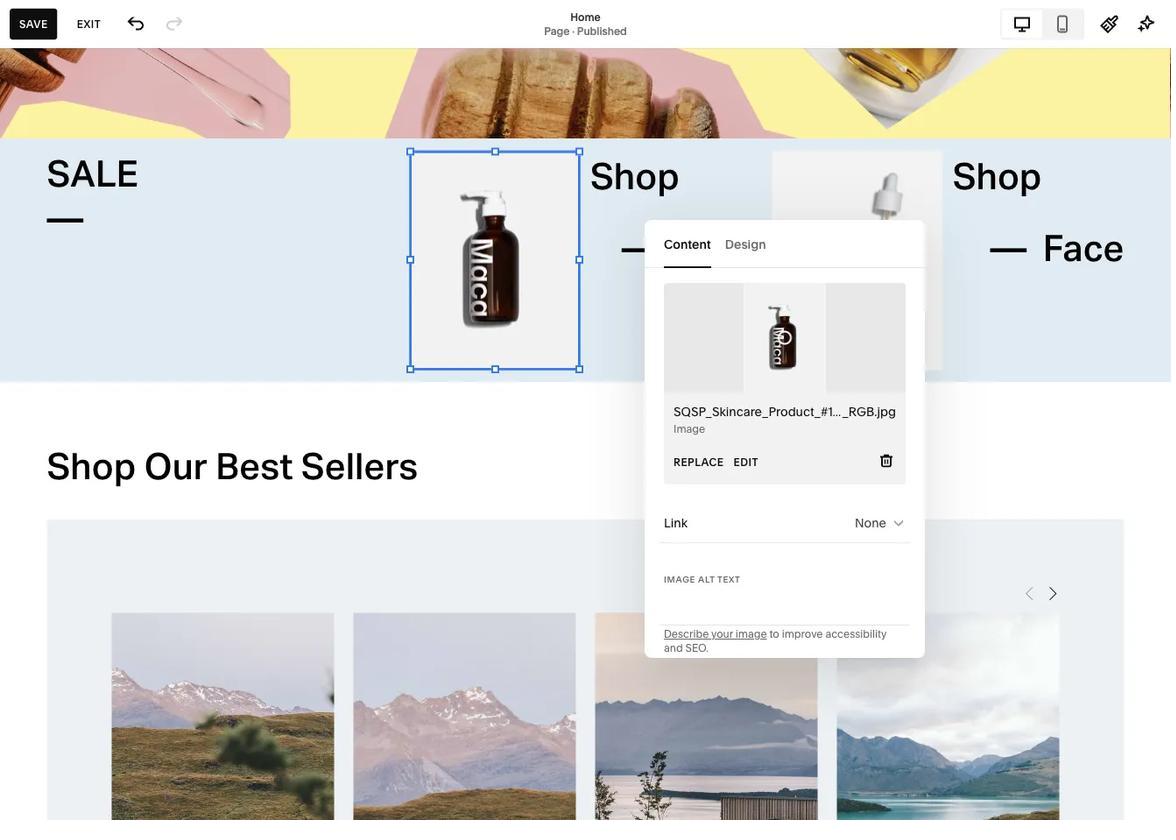 Task type: locate. For each thing, give the bounding box(es) containing it.
alt
[[699, 574, 715, 585]]

0 horizontal spatial tab list
[[664, 220, 906, 268]]

ruby
[[70, 655, 95, 668]]

image for image
[[674, 423, 706, 436]]

settings
[[29, 567, 84, 584]]

website link
[[29, 108, 195, 128]]

0 vertical spatial image
[[674, 423, 706, 436]]

page
[[544, 25, 570, 37]]

exit
[[77, 18, 101, 30]]

tab list containing content
[[664, 220, 906, 268]]

1 horizontal spatial tab list
[[1003, 10, 1083, 38]]

seo.
[[686, 642, 709, 655]]

ra
[[36, 662, 51, 675]]

exit button
[[67, 8, 111, 40]]

tab list
[[1003, 10, 1083, 38], [664, 220, 906, 268]]

improve
[[782, 628, 823, 641]]

describe your image
[[664, 628, 767, 641]]

image up replace
[[674, 423, 706, 436]]

image alt text
[[664, 574, 741, 585]]

save button
[[10, 8, 58, 40]]

1 vertical spatial image
[[664, 574, 696, 585]]

image
[[674, 423, 706, 436], [664, 574, 696, 585]]

edit
[[734, 456, 759, 469]]

1 vertical spatial tab list
[[664, 220, 906, 268]]

settings link
[[29, 566, 195, 586]]

image left the 'alt'
[[664, 574, 696, 585]]

contacts link
[[29, 201, 195, 222]]

sqsp_skincare_product_#101a_7133_rgb.jpg
[[674, 404, 939, 419]]

asset
[[29, 535, 67, 553]]

home page · published
[[544, 11, 627, 37]]

text
[[718, 574, 741, 585]]

your
[[712, 628, 733, 641]]

content
[[664, 237, 711, 252]]

anderson
[[97, 655, 146, 668]]

accessibility
[[826, 628, 887, 641]]

website
[[29, 109, 84, 126]]

link
[[664, 516, 688, 531]]

replace button
[[674, 447, 724, 479]]

image for image alt text
[[664, 574, 696, 585]]

asset library link
[[29, 535, 195, 555]]

and
[[664, 642, 683, 655]]

ruby anderson rubyanndersson@gmail.com
[[70, 655, 212, 682]]

help link
[[29, 597, 60, 616]]



Task type: describe. For each thing, give the bounding box(es) containing it.
asset library
[[29, 535, 117, 553]]

to
[[770, 628, 780, 641]]

none
[[855, 516, 887, 531]]

chevron small down light icon image
[[892, 516, 906, 530]]

describe your image link
[[664, 628, 767, 641]]

save
[[19, 18, 48, 30]]

edit button
[[734, 447, 759, 479]]

marketing link
[[29, 170, 195, 191]]

home
[[571, 11, 601, 23]]

selling
[[29, 140, 74, 157]]

help
[[29, 598, 60, 615]]

selling link
[[29, 139, 195, 160]]

_rgb.jpg
[[842, 404, 897, 419]]

content button
[[664, 220, 711, 268]]

to improve accessibility and seo.
[[664, 628, 887, 655]]

library
[[70, 535, 117, 553]]

marketing
[[29, 171, 97, 188]]

Image alt text text field
[[664, 586, 906, 625]]

rubyanndersson@gmail.com
[[70, 669, 212, 682]]

contacts
[[29, 202, 89, 219]]

·
[[572, 25, 575, 37]]

published
[[577, 25, 627, 37]]

replace
[[674, 456, 724, 469]]

image
[[736, 628, 767, 641]]

design button
[[725, 220, 767, 268]]

design
[[725, 237, 767, 252]]

describe
[[664, 628, 709, 641]]

0 vertical spatial tab list
[[1003, 10, 1083, 38]]



Task type: vqa. For each thing, say whether or not it's contained in the screenshot.
leftmost Product
no



